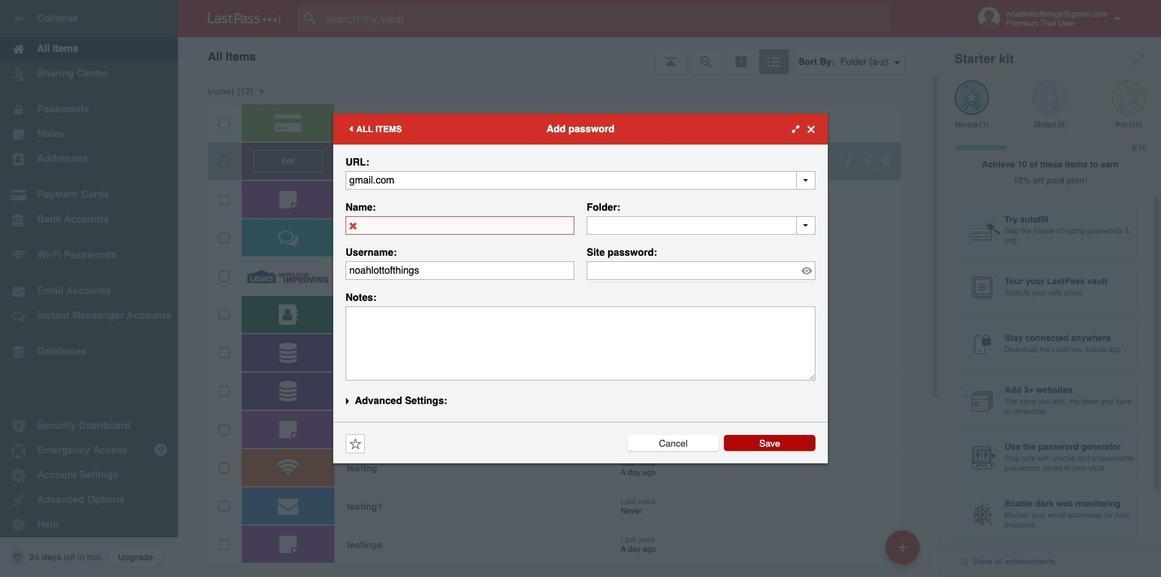 Task type: describe. For each thing, give the bounding box(es) containing it.
vault options navigation
[[178, 37, 940, 74]]

new item image
[[898, 543, 907, 552]]

new item navigation
[[881, 527, 927, 577]]

Search search field
[[298, 5, 914, 32]]

main navigation navigation
[[0, 0, 178, 577]]



Task type: locate. For each thing, give the bounding box(es) containing it.
search my vault text field
[[298, 5, 914, 32]]

lastpass image
[[208, 13, 281, 24]]

None text field
[[346, 171, 815, 190], [346, 216, 574, 235], [346, 307, 815, 381], [346, 171, 815, 190], [346, 216, 574, 235], [346, 307, 815, 381]]

None password field
[[587, 262, 815, 280]]

dialog
[[333, 114, 828, 464]]

None text field
[[587, 216, 815, 235], [346, 262, 574, 280], [587, 216, 815, 235], [346, 262, 574, 280]]



